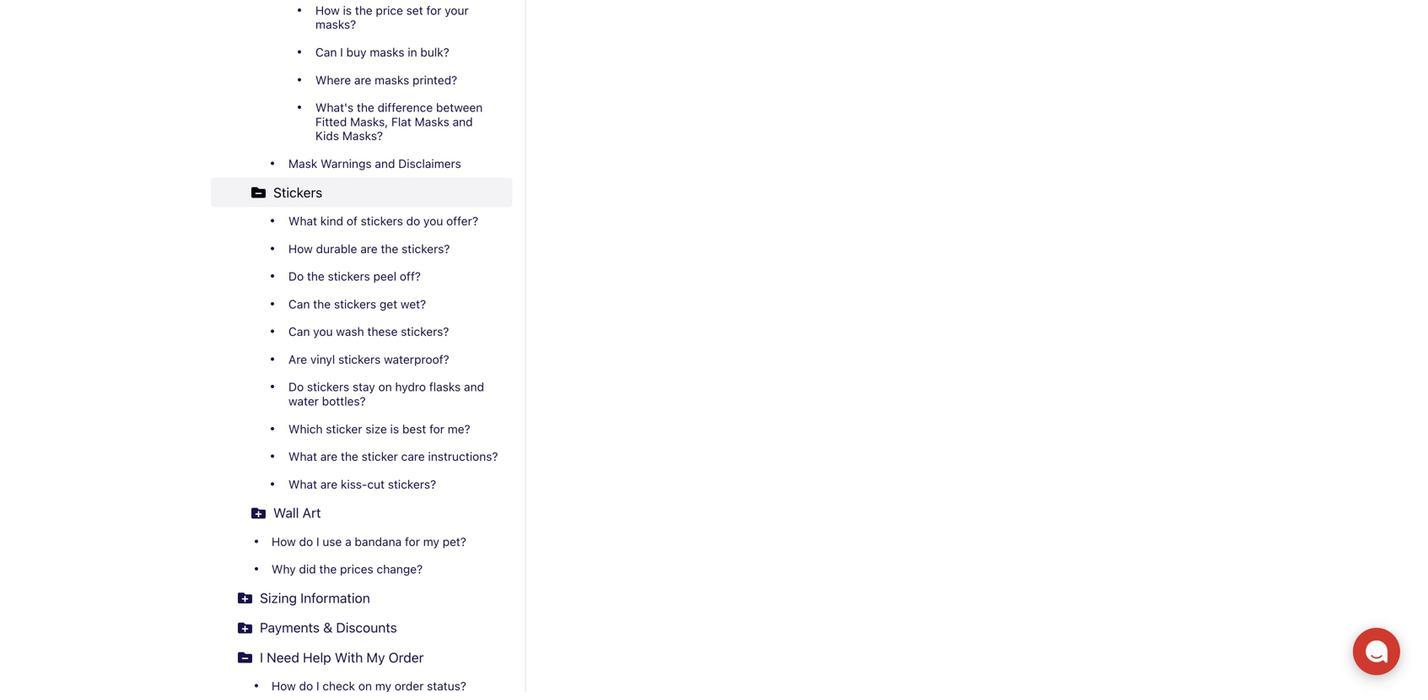 Task type: describe. For each thing, give the bounding box(es) containing it.
and inside do stickers stay on hydro flasks and water bottles?
[[464, 380, 484, 394]]

bandana
[[355, 535, 402, 548]]

what for what are kiss-cut stickers?
[[289, 477, 317, 491]]

do stickers stay on hydro flasks and water bottles? link
[[238, 373, 513, 415]]

sizing information
[[260, 590, 370, 606]]

open chat image
[[1365, 640, 1389, 663]]

what kind of stickers do you offer?
[[289, 214, 479, 228]]

are vinyl stickers waterproof?
[[289, 352, 450, 366]]

wall art
[[273, 505, 321, 521]]

can i buy masks in bulk? link
[[265, 38, 513, 66]]

do the stickers peel off?
[[289, 269, 421, 283]]

buy
[[347, 45, 367, 59]]

these
[[367, 325, 398, 339]]

wall
[[273, 505, 299, 521]]

where are masks printed? link
[[265, 66, 513, 94]]

how for how do i use a bandana for my pet?
[[272, 535, 296, 548]]

which sticker size is best for me? link
[[238, 415, 513, 443]]

2 vertical spatial i
[[260, 649, 263, 665]]

what are the sticker care instructions? link
[[238, 443, 513, 470]]

what for what kind of stickers do you offer?
[[289, 214, 317, 228]]

1 vertical spatial you
[[313, 325, 333, 339]]

0 vertical spatial sticker
[[326, 422, 362, 436]]

your
[[445, 3, 469, 17]]

flat
[[392, 115, 412, 129]]

best
[[402, 422, 426, 436]]

what are kiss-cut stickers? link
[[238, 470, 513, 498]]

what for what are the sticker care instructions?
[[289, 449, 317, 463]]

get
[[380, 297, 398, 311]]

kids
[[316, 129, 339, 143]]

and inside what's the difference between fitted masks, flat masks and kids masks?
[[453, 115, 473, 129]]

which
[[289, 422, 323, 436]]

the inside "what are the sticker care instructions?" 'link'
[[341, 449, 359, 463]]

flasks
[[429, 380, 461, 394]]

for for best
[[430, 422, 445, 436]]

stickers for peel
[[328, 269, 370, 283]]

stay
[[353, 380, 375, 394]]

printed?
[[413, 73, 458, 87]]

what's the difference between fitted masks, flat masks and kids masks? link
[[265, 94, 513, 150]]

the inside can the stickers get wet? link
[[313, 297, 331, 311]]

what kind of stickers do you offer? link
[[238, 207, 513, 235]]

how durable are the stickers?
[[289, 242, 450, 255]]

in
[[408, 45, 417, 59]]

stickers for waterproof?
[[338, 352, 381, 366]]

masks?
[[342, 129, 383, 143]]

can you wash these stickers? link
[[238, 318, 513, 346]]

i need help with my order link
[[211, 643, 513, 672]]

fitted
[[316, 115, 347, 129]]

i need help with my order
[[260, 649, 424, 665]]

with
[[335, 649, 363, 665]]

bulk?
[[421, 45, 450, 59]]

stickers? for can you wash these stickers?
[[401, 325, 449, 339]]

wall art link
[[211, 498, 513, 528]]

1 vertical spatial do
[[299, 535, 313, 548]]

2 vertical spatial for
[[405, 535, 420, 548]]

0 vertical spatial do
[[406, 214, 420, 228]]

how for how durable are the stickers?
[[289, 242, 313, 255]]

can the stickers get wet? link
[[238, 290, 513, 318]]

mask warnings and disclaimers
[[289, 157, 461, 170]]

kind
[[321, 214, 343, 228]]

do for do stickers stay on hydro flasks and water bottles?
[[289, 380, 304, 394]]

mask
[[289, 157, 318, 170]]

warnings
[[321, 157, 372, 170]]

0 vertical spatial i
[[340, 45, 343, 59]]

vinyl
[[310, 352, 335, 366]]

&
[[323, 620, 333, 636]]

payments & discounts
[[260, 620, 397, 636]]

do the stickers peel off? link
[[238, 262, 513, 290]]

discounts
[[336, 620, 397, 636]]

between
[[436, 100, 483, 114]]

water
[[289, 394, 319, 408]]

how is the price set for your masks?
[[316, 3, 469, 31]]

what's the difference between fitted masks, flat masks and kids masks?
[[316, 100, 483, 143]]

how do i use a bandana for my pet?
[[272, 535, 467, 548]]

can you wash these stickers?
[[289, 325, 449, 339]]

why did the prices change? link
[[211, 555, 513, 583]]

care
[[401, 449, 425, 463]]

me?
[[448, 422, 471, 436]]



Task type: vqa. For each thing, say whether or not it's contained in the screenshot.
top The Guidelines
no



Task type: locate. For each thing, give the bounding box(es) containing it.
what's
[[316, 100, 354, 114]]

masks down can i buy masks in bulk? link
[[375, 73, 410, 87]]

how is the price set for your masks? link
[[265, 0, 513, 38]]

1 vertical spatial do
[[289, 380, 304, 394]]

is inside how is the price set for your masks?
[[343, 3, 352, 17]]

2 vertical spatial what
[[289, 477, 317, 491]]

0 horizontal spatial is
[[343, 3, 352, 17]]

stickers up bottles?
[[307, 380, 350, 394]]

is up masks?
[[343, 3, 352, 17]]

0 vertical spatial do
[[289, 269, 304, 283]]

0 vertical spatial and
[[453, 115, 473, 129]]

0 vertical spatial can
[[316, 45, 337, 59]]

0 vertical spatial for
[[427, 3, 442, 17]]

1 vertical spatial for
[[430, 422, 445, 436]]

order
[[389, 649, 424, 665]]

do
[[406, 214, 420, 228], [299, 535, 313, 548]]

how inside how is the price set for your masks?
[[316, 3, 340, 17]]

for left my
[[405, 535, 420, 548]]

need
[[267, 649, 299, 665]]

1 horizontal spatial is
[[390, 422, 399, 436]]

is right size
[[390, 422, 399, 436]]

did
[[299, 562, 316, 576]]

can for can the stickers get wet?
[[289, 297, 310, 311]]

are
[[289, 352, 307, 366]]

stickers? up off?
[[402, 242, 450, 255]]

the down durable
[[307, 269, 325, 283]]

wet?
[[401, 297, 426, 311]]

stickers? for what are kiss-cut stickers?
[[388, 477, 436, 491]]

what
[[289, 214, 317, 228], [289, 449, 317, 463], [289, 477, 317, 491]]

bottles?
[[322, 394, 366, 408]]

instructions?
[[428, 449, 498, 463]]

i left need
[[260, 649, 263, 665]]

offer?
[[447, 214, 479, 228]]

the up "peel"
[[381, 242, 399, 255]]

peel
[[374, 269, 397, 283]]

the inside how is the price set for your masks?
[[355, 3, 373, 17]]

0 vertical spatial stickers?
[[402, 242, 450, 255]]

how left durable
[[289, 242, 313, 255]]

0 vertical spatial is
[[343, 3, 352, 17]]

difference
[[378, 100, 433, 114]]

stickers inside do stickers stay on hydro flasks and water bottles?
[[307, 380, 350, 394]]

stickers
[[273, 184, 323, 200]]

do for do the stickers peel off?
[[289, 269, 304, 283]]

1 vertical spatial sticker
[[362, 449, 398, 463]]

how do i use a bandana for my pet? link
[[211, 528, 513, 555]]

sticker down bottles?
[[326, 422, 362, 436]]

for right set
[[427, 3, 442, 17]]

for inside how is the price set for your masks?
[[427, 3, 442, 17]]

the up the kiss-
[[341, 449, 359, 463]]

payments & discounts link
[[211, 613, 513, 643]]

masks
[[415, 115, 450, 129]]

sticker down the which sticker size is best for me?
[[362, 449, 398, 463]]

for left me?
[[430, 422, 445, 436]]

3 what from the top
[[289, 477, 317, 491]]

for
[[427, 3, 442, 17], [430, 422, 445, 436], [405, 535, 420, 548]]

i left buy
[[340, 45, 343, 59]]

0 vertical spatial what
[[289, 214, 317, 228]]

is
[[343, 3, 352, 17], [390, 422, 399, 436]]

and down masks?
[[375, 157, 395, 170]]

1 horizontal spatial do
[[406, 214, 420, 228]]

hydro
[[395, 380, 426, 394]]

my
[[423, 535, 440, 548]]

stickers up can the stickers get wet?
[[328, 269, 370, 283]]

stickers link
[[211, 177, 513, 207]]

0 vertical spatial how
[[316, 3, 340, 17]]

size
[[366, 422, 387, 436]]

0 vertical spatial masks
[[370, 45, 405, 59]]

you left 'wash'
[[313, 325, 333, 339]]

how for how is the price set for your masks?
[[316, 3, 340, 17]]

my
[[367, 649, 385, 665]]

1 horizontal spatial i
[[316, 535, 319, 548]]

where are masks printed?
[[316, 73, 458, 87]]

what inside 'link'
[[289, 449, 317, 463]]

of
[[347, 214, 358, 228]]

1 vertical spatial masks
[[375, 73, 410, 87]]

sticker
[[326, 422, 362, 436], [362, 449, 398, 463]]

0 horizontal spatial do
[[299, 535, 313, 548]]

can for can i buy masks in bulk?
[[316, 45, 337, 59]]

can the stickers get wet?
[[289, 297, 426, 311]]

how up why
[[272, 535, 296, 548]]

for for set
[[427, 3, 442, 17]]

help
[[303, 649, 331, 665]]

which sticker size is best for me?
[[289, 422, 471, 436]]

what are the sticker care instructions?
[[289, 449, 498, 463]]

the up masks,
[[357, 100, 375, 114]]

do inside do stickers stay on hydro flasks and water bottles?
[[289, 380, 304, 394]]

are for kiss-
[[321, 477, 338, 491]]

and right flasks
[[464, 380, 484, 394]]

the left price
[[355, 3, 373, 17]]

are for masks
[[354, 73, 372, 87]]

are left the kiss-
[[321, 477, 338, 491]]

the inside do the stickers peel off? link
[[307, 269, 325, 283]]

1 vertical spatial i
[[316, 535, 319, 548]]

off?
[[400, 269, 421, 283]]

1 vertical spatial is
[[390, 422, 399, 436]]

pet?
[[443, 535, 467, 548]]

1 what from the top
[[289, 214, 317, 228]]

1 do from the top
[[289, 269, 304, 283]]

1 vertical spatial stickers?
[[401, 325, 449, 339]]

stickers
[[361, 214, 403, 228], [328, 269, 370, 283], [334, 297, 376, 311], [338, 352, 381, 366], [307, 380, 350, 394]]

information
[[301, 590, 370, 606]]

the inside why did the prices change? link
[[319, 562, 337, 576]]

are down what kind of stickers do you offer? link
[[361, 242, 378, 255]]

are down which
[[321, 449, 338, 463]]

can i buy masks in bulk?
[[316, 45, 450, 59]]

1 horizontal spatial you
[[424, 214, 443, 228]]

masks left in on the left top of the page
[[370, 45, 405, 59]]

1 vertical spatial what
[[289, 449, 317, 463]]

what left kind
[[289, 214, 317, 228]]

1 vertical spatial and
[[375, 157, 395, 170]]

stickers down do the stickers peel off?
[[334, 297, 376, 311]]

i
[[340, 45, 343, 59], [316, 535, 319, 548], [260, 649, 263, 665]]

payments
[[260, 620, 320, 636]]

change?
[[377, 562, 423, 576]]

mask warnings and disclaimers link
[[238, 150, 513, 177]]

2 do from the top
[[289, 380, 304, 394]]

stickers up stay
[[338, 352, 381, 366]]

disclaimers
[[399, 157, 461, 170]]

wash
[[336, 325, 364, 339]]

how up masks?
[[316, 3, 340, 17]]

and down the between
[[453, 115, 473, 129]]

a
[[345, 535, 352, 548]]

the inside "how durable are the stickers?" link
[[381, 242, 399, 255]]

where
[[316, 73, 351, 87]]

sticker inside 'link'
[[362, 449, 398, 463]]

and
[[453, 115, 473, 129], [375, 157, 395, 170], [464, 380, 484, 394]]

durable
[[316, 242, 357, 255]]

2 vertical spatial how
[[272, 535, 296, 548]]

sizing
[[260, 590, 297, 606]]

are for the
[[321, 449, 338, 463]]

0 vertical spatial you
[[424, 214, 443, 228]]

prices
[[340, 562, 374, 576]]

stickers? down care
[[388, 477, 436, 491]]

the right did
[[319, 562, 337, 576]]

sizing information link
[[211, 583, 513, 613]]

are vinyl stickers waterproof? link
[[238, 346, 513, 373]]

2 vertical spatial can
[[289, 325, 310, 339]]

2 vertical spatial and
[[464, 380, 484, 394]]

do up can the stickers get wet?
[[289, 269, 304, 283]]

0 horizontal spatial i
[[260, 649, 263, 665]]

do up water
[[289, 380, 304, 394]]

do up "how durable are the stickers?" link
[[406, 214, 420, 228]]

cut
[[367, 477, 385, 491]]

set
[[407, 3, 423, 17]]

why did the prices change?
[[272, 562, 423, 576]]

do stickers stay on hydro flasks and water bottles?
[[289, 380, 484, 408]]

are down buy
[[354, 73, 372, 87]]

art
[[303, 505, 321, 521]]

the down do the stickers peel off?
[[313, 297, 331, 311]]

do left use
[[299, 535, 313, 548]]

can for can you wash these stickers?
[[289, 325, 310, 339]]

how durable are the stickers? link
[[238, 235, 513, 262]]

0 horizontal spatial you
[[313, 325, 333, 339]]

masks?
[[316, 17, 356, 31]]

why
[[272, 562, 296, 576]]

2 horizontal spatial i
[[340, 45, 343, 59]]

stickers? up waterproof?
[[401, 325, 449, 339]]

stickers up "how durable are the stickers?" link
[[361, 214, 403, 228]]

kiss-
[[341, 477, 367, 491]]

1 vertical spatial how
[[289, 242, 313, 255]]

stickers for get
[[334, 297, 376, 311]]

you left offer?
[[424, 214, 443, 228]]

2 vertical spatial stickers?
[[388, 477, 436, 491]]

masks,
[[350, 115, 388, 129]]

you
[[424, 214, 443, 228], [313, 325, 333, 339]]

are inside 'link'
[[321, 449, 338, 463]]

1 vertical spatial can
[[289, 297, 310, 311]]

price
[[376, 3, 403, 17]]

what up "wall art"
[[289, 477, 317, 491]]

the inside what's the difference between fitted masks, flat masks and kids masks?
[[357, 100, 375, 114]]

stickers? for how durable are the stickers?
[[402, 242, 450, 255]]

what down which
[[289, 449, 317, 463]]

2 what from the top
[[289, 449, 317, 463]]

what are kiss-cut stickers?
[[289, 477, 436, 491]]

i left use
[[316, 535, 319, 548]]



